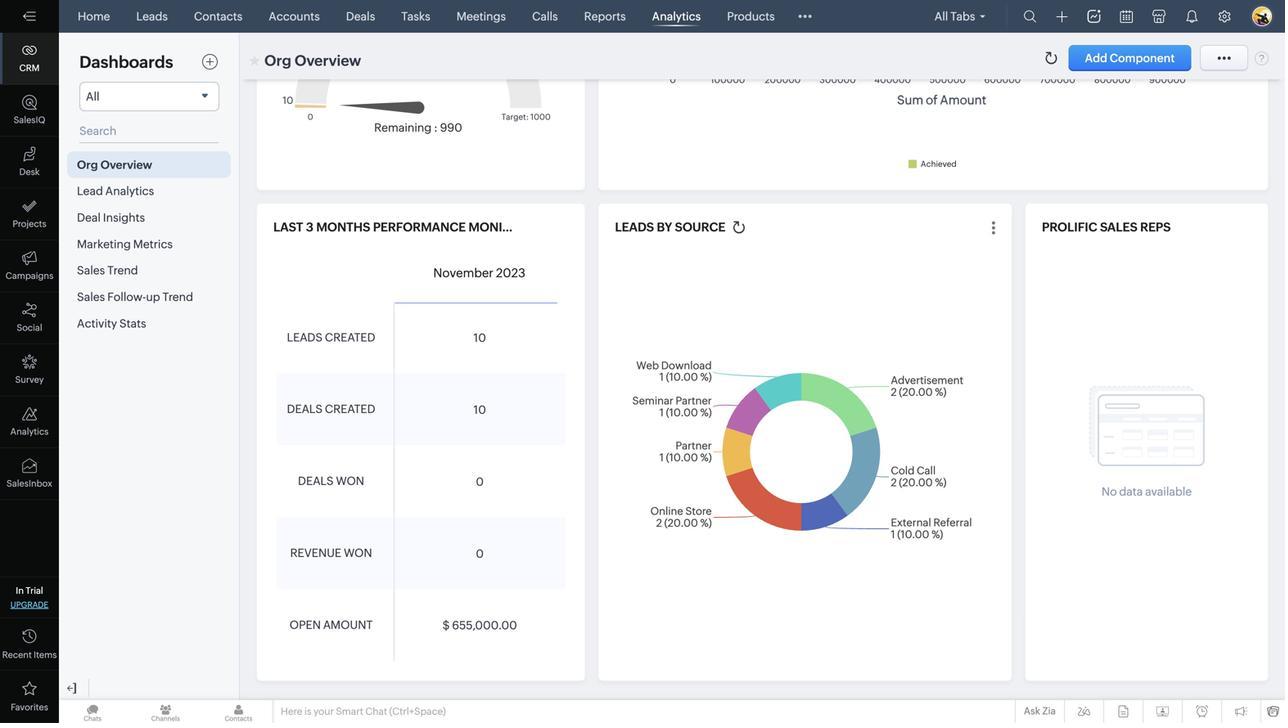 Task type: locate. For each thing, give the bounding box(es) containing it.
calendar image
[[1121, 10, 1133, 23]]

0 horizontal spatial analytics
[[10, 427, 49, 437]]

crm
[[19, 63, 40, 73]]

items
[[34, 651, 57, 661]]

chat
[[366, 707, 387, 718]]

desk
[[19, 167, 40, 177]]

meetings link
[[450, 0, 513, 33]]

products link
[[721, 0, 782, 33]]

campaigns
[[5, 271, 53, 281]]

projects
[[13, 219, 46, 229]]

recent
[[2, 651, 32, 661]]

trial
[[26, 586, 43, 597]]

salesiq
[[14, 115, 45, 125]]

accounts
[[269, 10, 320, 23]]

calls link
[[526, 0, 565, 33]]

survey link
[[0, 345, 59, 397]]

quick actions image
[[1057, 11, 1068, 23]]

deals link
[[340, 0, 382, 33]]

social
[[17, 323, 42, 333]]

deals
[[346, 10, 375, 23]]

1 vertical spatial analytics link
[[0, 397, 59, 449]]

analytics
[[652, 10, 701, 23], [10, 427, 49, 437]]

ask zia
[[1024, 706, 1056, 717]]

0 horizontal spatial analytics link
[[0, 397, 59, 449]]

campaigns link
[[0, 241, 59, 293]]

analytics link down survey
[[0, 397, 59, 449]]

meetings
[[457, 10, 506, 23]]

salesinbox
[[7, 479, 52, 489]]

salesiq link
[[0, 85, 59, 137]]

analytics up salesinbox link
[[10, 427, 49, 437]]

0 vertical spatial analytics link
[[646, 0, 708, 33]]

desk link
[[0, 137, 59, 189]]

analytics link
[[646, 0, 708, 33], [0, 397, 59, 449]]

1 horizontal spatial analytics
[[652, 10, 701, 23]]

products
[[727, 10, 775, 23]]

projects link
[[0, 189, 59, 241]]

here
[[281, 707, 303, 718]]

1 vertical spatial analytics
[[10, 427, 49, 437]]

salesinbox link
[[0, 449, 59, 501]]

analytics right the reports
[[652, 10, 701, 23]]

analytics link right the reports
[[646, 0, 708, 33]]

contacts image
[[205, 701, 272, 724]]

notifications image
[[1186, 10, 1199, 23]]

1 horizontal spatial analytics link
[[646, 0, 708, 33]]

here is your smart chat (ctrl+space)
[[281, 707, 446, 718]]



Task type: describe. For each thing, give the bounding box(es) containing it.
tasks link
[[395, 0, 437, 33]]

0 vertical spatial analytics
[[652, 10, 701, 23]]

chats image
[[59, 701, 126, 724]]

leads link
[[130, 0, 174, 33]]

all
[[935, 10, 949, 23]]

tasks
[[402, 10, 431, 23]]

(ctrl+space)
[[389, 707, 446, 718]]

all tabs
[[935, 10, 976, 23]]

contacts
[[194, 10, 243, 23]]

is
[[305, 707, 312, 718]]

accounts link
[[262, 0, 327, 33]]

marketplace image
[[1153, 10, 1166, 23]]

home link
[[71, 0, 117, 33]]

in trial upgrade
[[10, 586, 49, 610]]

ask
[[1024, 706, 1041, 717]]

favorites
[[11, 703, 48, 713]]

sales motivator image
[[1088, 10, 1101, 23]]

home
[[78, 10, 110, 23]]

survey
[[15, 375, 44, 385]]

channels image
[[132, 701, 199, 724]]

search image
[[1024, 10, 1037, 23]]

recent items
[[2, 651, 57, 661]]

leads
[[136, 10, 168, 23]]

reports link
[[578, 0, 633, 33]]

in
[[16, 586, 24, 597]]

configure settings image
[[1219, 10, 1232, 23]]

upgrade
[[10, 601, 49, 610]]

smart
[[336, 707, 364, 718]]

calls
[[532, 10, 558, 23]]

social link
[[0, 293, 59, 345]]

contacts link
[[188, 0, 249, 33]]

tabs
[[951, 10, 976, 23]]

reports
[[584, 10, 626, 23]]

your
[[314, 707, 334, 718]]

zia
[[1043, 706, 1056, 717]]

crm link
[[0, 33, 59, 85]]



